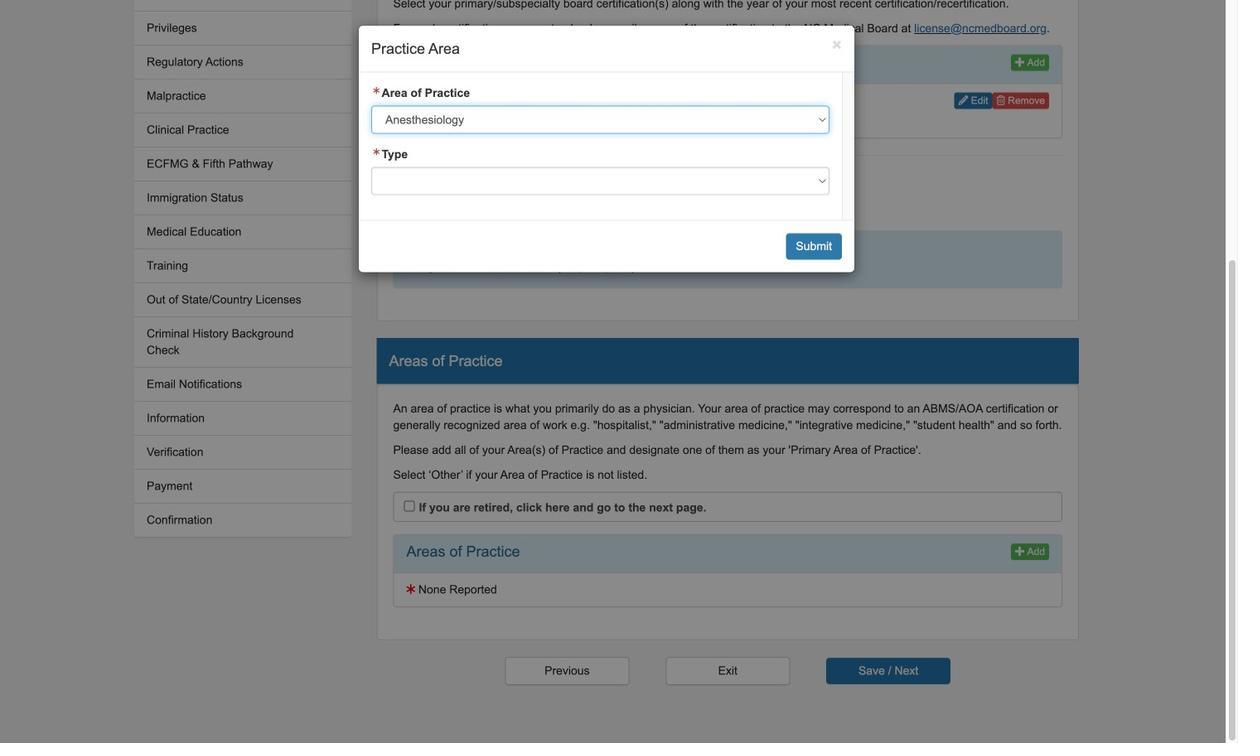 Task type: locate. For each thing, give the bounding box(es) containing it.
1 vertical spatial plus image
[[1015, 546, 1025, 556]]

None submit
[[786, 233, 842, 260], [826, 658, 951, 684], [786, 233, 842, 260], [826, 658, 951, 684]]

plus image
[[1015, 57, 1025, 67], [1015, 546, 1025, 556]]

None button
[[505, 657, 629, 685], [666, 657, 790, 685], [505, 657, 629, 685], [666, 657, 790, 685]]

0 vertical spatial plus image
[[1015, 57, 1025, 67]]

pencil image
[[958, 95, 968, 105]]

1 plus image from the top
[[1015, 57, 1025, 67]]

None checkbox
[[404, 501, 415, 512]]



Task type: vqa. For each thing, say whether or not it's contained in the screenshot.
fw image
yes



Task type: describe. For each thing, give the bounding box(es) containing it.
asterisk image
[[406, 584, 415, 595]]

fw image
[[371, 148, 382, 156]]

trash o image
[[996, 95, 1005, 105]]

2 plus image from the top
[[1015, 546, 1025, 556]]

fw image
[[371, 87, 382, 95]]



